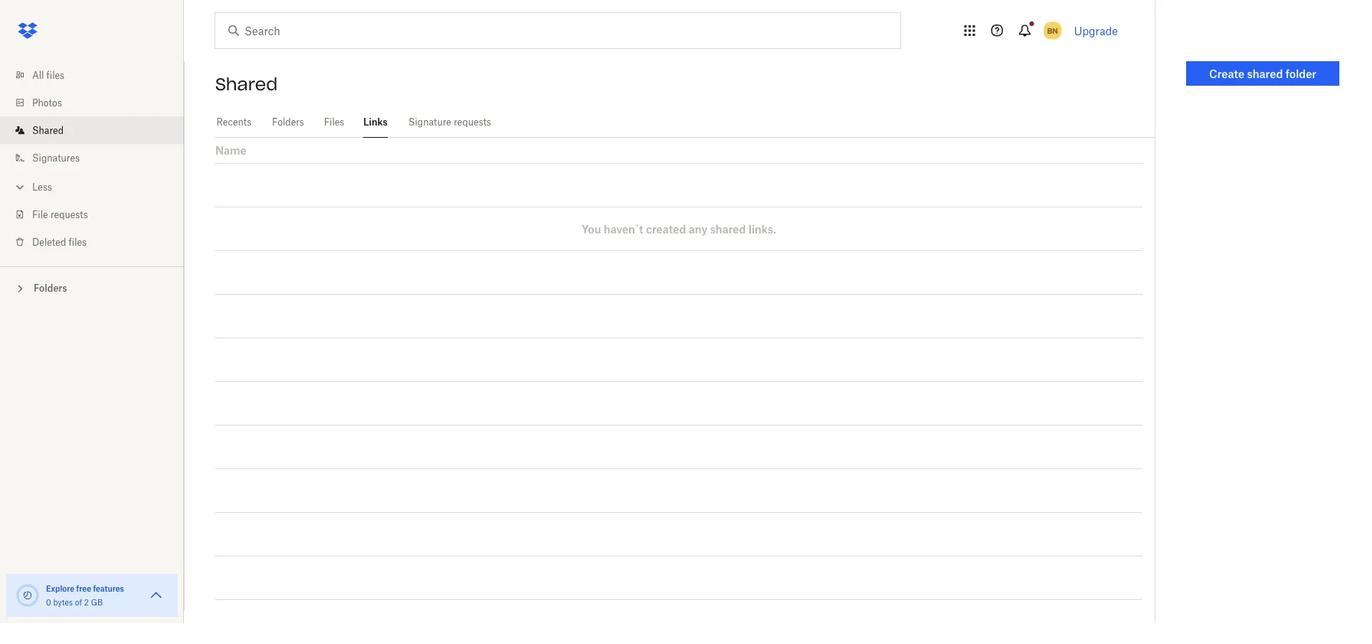 Task type: locate. For each thing, give the bounding box(es) containing it.
free
[[76, 584, 91, 594]]

created
[[646, 223, 686, 236]]

0 vertical spatial files
[[46, 69, 64, 81]]

dropbox image
[[12, 15, 43, 46]]

2
[[84, 598, 89, 608]]

0 horizontal spatial files
[[46, 69, 64, 81]]

requests inside "link"
[[51, 209, 88, 220]]

1 vertical spatial shared
[[32, 125, 64, 136]]

1 horizontal spatial requests
[[454, 117, 491, 128]]

bytes
[[53, 598, 73, 608]]

files
[[46, 69, 64, 81], [69, 236, 87, 248]]

recents link
[[215, 107, 253, 136]]

requests right file
[[51, 209, 88, 220]]

shared inside shared link
[[32, 125, 64, 136]]

1 vertical spatial shared
[[710, 223, 746, 236]]

folders
[[272, 117, 304, 128], [34, 283, 67, 294]]

1 vertical spatial requests
[[51, 209, 88, 220]]

1 horizontal spatial shared
[[1247, 67, 1283, 80]]

shared down photos on the top left of page
[[32, 125, 64, 136]]

shared right any
[[710, 223, 746, 236]]

any
[[689, 223, 708, 236]]

requests for signature requests
[[454, 117, 491, 128]]

folder
[[1286, 67, 1317, 80]]

0 horizontal spatial shared
[[32, 125, 64, 136]]

0 vertical spatial requests
[[454, 117, 491, 128]]

all files
[[32, 69, 64, 81]]

tab list containing recents
[[215, 107, 1155, 138]]

0
[[46, 598, 51, 608]]

1 vertical spatial files
[[69, 236, 87, 248]]

folders inside tab list
[[272, 117, 304, 128]]

requests inside tab list
[[454, 117, 491, 128]]

files inside all files "link"
[[46, 69, 64, 81]]

shared left folder
[[1247, 67, 1283, 80]]

shared list item
[[0, 117, 184, 144]]

1 horizontal spatial files
[[69, 236, 87, 248]]

shared
[[1247, 67, 1283, 80], [710, 223, 746, 236]]

files inside deleted files link
[[69, 236, 87, 248]]

0 vertical spatial folders
[[272, 117, 304, 128]]

files link
[[324, 107, 345, 136]]

files right all
[[46, 69, 64, 81]]

files right deleted at top left
[[69, 236, 87, 248]]

create shared folder
[[1209, 67, 1317, 80]]

folders link
[[271, 107, 305, 136]]

file requests
[[32, 209, 88, 220]]

create
[[1209, 67, 1245, 80]]

files for deleted files
[[69, 236, 87, 248]]

tab list
[[215, 107, 1155, 138]]

0 horizontal spatial requests
[[51, 209, 88, 220]]

requests for file requests
[[51, 209, 88, 220]]

shared
[[215, 74, 278, 95], [32, 125, 64, 136]]

Search in folder "Dropbox" text field
[[245, 22, 869, 39]]

list
[[0, 52, 184, 267]]

0 vertical spatial shared
[[215, 74, 278, 95]]

requests right signature
[[454, 117, 491, 128]]

explore
[[46, 584, 74, 594]]

0 vertical spatial shared
[[1247, 67, 1283, 80]]

folders down deleted at top left
[[34, 283, 67, 294]]

folders left 'files'
[[272, 117, 304, 128]]

1 vertical spatial folders
[[34, 283, 67, 294]]

0 horizontal spatial folders
[[34, 283, 67, 294]]

shared up recents link in the left of the page
[[215, 74, 278, 95]]

requests
[[454, 117, 491, 128], [51, 209, 88, 220]]

1 horizontal spatial shared
[[215, 74, 278, 95]]

all files link
[[12, 61, 184, 89]]

signature requests
[[408, 117, 491, 128]]

deleted
[[32, 236, 66, 248]]

bn
[[1048, 26, 1058, 35]]

deleted files
[[32, 236, 87, 248]]

1 horizontal spatial folders
[[272, 117, 304, 128]]

you haven`t created any shared links.
[[582, 223, 776, 236]]

files for all files
[[46, 69, 64, 81]]



Task type: vqa. For each thing, say whether or not it's contained in the screenshot.
any
yes



Task type: describe. For each thing, give the bounding box(es) containing it.
recents
[[217, 117, 252, 128]]

upgrade
[[1074, 24, 1118, 37]]

name
[[215, 144, 247, 157]]

signatures
[[32, 152, 80, 164]]

less image
[[12, 180, 28, 195]]

folders inside button
[[34, 283, 67, 294]]

signature requests link
[[406, 107, 494, 136]]

less
[[32, 181, 52, 193]]

photos
[[32, 97, 62, 108]]

links link
[[363, 107, 388, 136]]

files
[[324, 117, 344, 128]]

photos link
[[12, 89, 184, 117]]

you
[[582, 223, 601, 236]]

folders button
[[0, 277, 184, 299]]

bn button
[[1041, 18, 1065, 43]]

upgrade link
[[1074, 24, 1118, 37]]

signatures link
[[12, 144, 184, 172]]

0 horizontal spatial shared
[[710, 223, 746, 236]]

shared link
[[12, 117, 184, 144]]

gb
[[91, 598, 103, 608]]

file requests link
[[12, 201, 184, 228]]

links
[[363, 117, 388, 128]]

links.
[[749, 223, 776, 236]]

deleted files link
[[12, 228, 184, 256]]

of
[[75, 598, 82, 608]]

haven`t
[[604, 223, 643, 236]]

shared inside button
[[1247, 67, 1283, 80]]

quota usage element
[[15, 584, 40, 609]]

file
[[32, 209, 48, 220]]

all
[[32, 69, 44, 81]]

features
[[93, 584, 124, 594]]

list containing all files
[[0, 52, 184, 267]]

create shared folder button
[[1186, 61, 1340, 86]]

signature
[[408, 117, 451, 128]]

explore free features 0 bytes of 2 gb
[[46, 584, 124, 608]]



